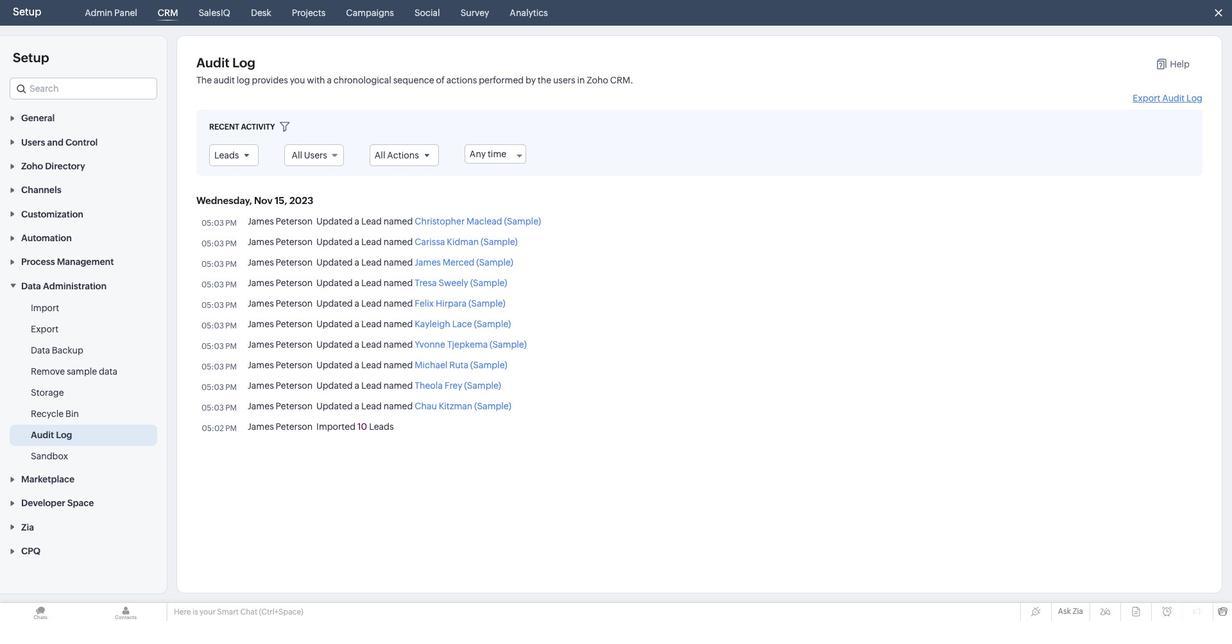 Task type: describe. For each thing, give the bounding box(es) containing it.
zia
[[1072, 607, 1083, 616]]

chats image
[[0, 603, 81, 621]]

here is your smart chat (ctrl+space)
[[174, 608, 303, 617]]

is
[[192, 608, 198, 617]]

projects
[[292, 8, 326, 18]]

ask
[[1058, 607, 1071, 616]]

analytics
[[510, 8, 548, 18]]

projects link
[[287, 0, 331, 26]]

here
[[174, 608, 191, 617]]

survey
[[460, 8, 489, 18]]

desk link
[[246, 0, 276, 26]]

campaigns
[[346, 8, 394, 18]]

crm link
[[153, 0, 183, 26]]

salesiq
[[199, 8, 230, 18]]

smart
[[217, 608, 239, 617]]



Task type: locate. For each thing, give the bounding box(es) containing it.
social link
[[409, 0, 445, 26]]

chat
[[240, 608, 257, 617]]

desk
[[251, 8, 271, 18]]

analytics link
[[505, 0, 553, 26]]

contacts image
[[85, 603, 166, 621]]

setup
[[13, 6, 41, 18]]

(ctrl+space)
[[259, 608, 303, 617]]

your
[[200, 608, 216, 617]]

campaigns link
[[341, 0, 399, 26]]

crm
[[158, 8, 178, 18]]

panel
[[114, 8, 137, 18]]

ask zia
[[1058, 607, 1083, 616]]

admin panel
[[85, 8, 137, 18]]

survey link
[[455, 0, 494, 26]]

admin panel link
[[80, 0, 142, 26]]

admin
[[85, 8, 112, 18]]

salesiq link
[[193, 0, 235, 26]]

social
[[414, 8, 440, 18]]



